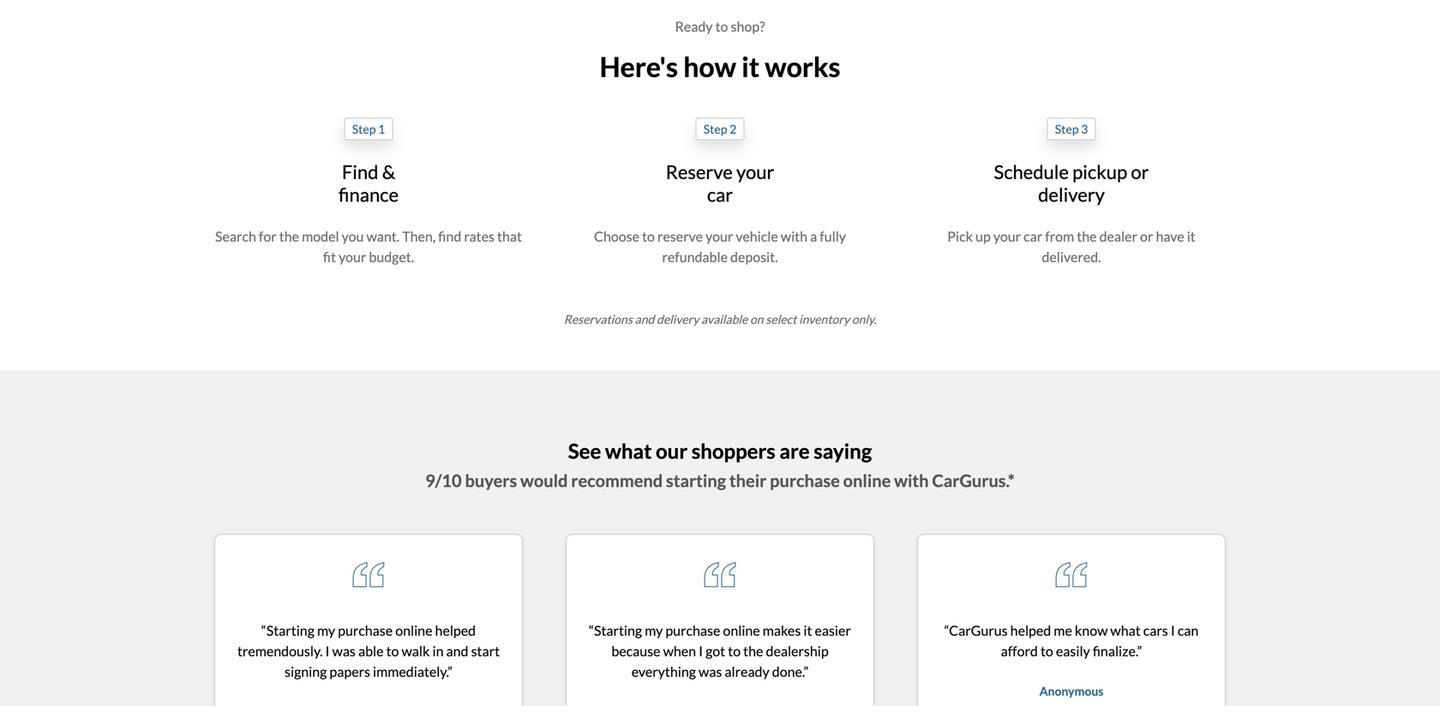 Task type: locate. For each thing, give the bounding box(es) containing it.
what
[[605, 439, 652, 464], [1111, 622, 1141, 639]]

starting
[[266, 622, 315, 639], [594, 622, 642, 639]]

1 horizontal spatial my
[[645, 622, 663, 639]]

purchase up when
[[666, 622, 720, 639]]

delivery
[[1038, 183, 1105, 206], [657, 312, 699, 327]]

my inside starting my purchase online makes it easier because when i got to the dealership everything was already done.
[[645, 622, 663, 639]]

what inside see what our shoppers are saying 9/10 buyers would recommend starting their purchase online with cargurus.*
[[605, 439, 652, 464]]

i left got on the bottom
[[699, 643, 703, 660]]

your up refundable
[[706, 228, 733, 245]]

to left easily
[[1041, 643, 1054, 660]]

it up 'dealership'
[[804, 622, 812, 639]]

0 horizontal spatial i
[[325, 643, 330, 660]]

online inside see what our shoppers are saying 9/10 buyers would recommend starting their purchase online with cargurus.*
[[843, 471, 891, 491]]

1 horizontal spatial helped
[[1011, 622, 1051, 639]]

purchase inside starting my purchase online makes it easier because when i got to the dealership everything was already done.
[[666, 622, 720, 639]]

online inside starting my purchase online makes it easier because when i got to the dealership everything was already done.
[[723, 622, 760, 639]]

&
[[382, 161, 395, 183]]

1 horizontal spatial what
[[1111, 622, 1141, 639]]

find
[[342, 161, 378, 183]]

1 vertical spatial and
[[446, 643, 469, 660]]

to
[[716, 18, 728, 35], [642, 228, 655, 245], [386, 643, 399, 660], [728, 643, 741, 660], [1041, 643, 1054, 660]]

1 horizontal spatial with
[[894, 471, 929, 491]]

1 horizontal spatial delivery
[[1038, 183, 1105, 206]]

the
[[279, 228, 299, 245], [1077, 228, 1097, 245], [743, 643, 763, 660]]

have
[[1156, 228, 1185, 245]]

1 horizontal spatial it
[[804, 622, 812, 639]]

purchase down are
[[770, 471, 840, 491]]

vehicle
[[736, 228, 778, 245]]

starting
[[666, 471, 726, 491]]

helped
[[435, 622, 476, 639], [1011, 622, 1051, 639]]

starting for was
[[266, 622, 315, 639]]

0 vertical spatial and
[[635, 312, 654, 327]]

car inside the pick up your car from the dealer or have it delivered.
[[1024, 228, 1043, 245]]

was
[[332, 643, 356, 660], [699, 664, 722, 680]]

with inside choose to reserve your vehicle with a fully refundable deposit.
[[781, 228, 808, 245]]

start
[[471, 643, 500, 660]]

0 vertical spatial or
[[1131, 161, 1149, 183]]

to right able on the left
[[386, 643, 399, 660]]

know
[[1075, 622, 1108, 639]]

only.
[[852, 312, 876, 327]]

1 horizontal spatial the
[[743, 643, 763, 660]]

and
[[635, 312, 654, 327], [446, 643, 469, 660]]

0 vertical spatial what
[[605, 439, 652, 464]]

0 horizontal spatial with
[[781, 228, 808, 245]]

step left 1
[[352, 122, 376, 136]]

it inside starting my purchase online makes it easier because when i got to the dealership everything was already done.
[[804, 622, 812, 639]]

done.
[[772, 664, 804, 680]]

it down 'shop?' on the right of page
[[742, 50, 760, 83]]

step for reserve
[[704, 122, 727, 136]]

my
[[317, 622, 335, 639], [645, 622, 663, 639]]

0 horizontal spatial delivery
[[657, 312, 699, 327]]

with left a
[[781, 228, 808, 245]]

for
[[259, 228, 277, 245]]

1 vertical spatial what
[[1111, 622, 1141, 639]]

i up signing
[[325, 643, 330, 660]]

already
[[725, 664, 770, 680]]

9/10
[[425, 471, 462, 491]]

was up papers
[[332, 643, 356, 660]]

starting my purchase online makes it easier because when i got to the dealership everything was already done.
[[594, 622, 851, 680]]

1 horizontal spatial purchase
[[666, 622, 720, 639]]

2 horizontal spatial online
[[843, 471, 891, 491]]

online for starting my purchase online makes it easier because when i got to the dealership everything was already done.
[[723, 622, 760, 639]]

starting for because
[[594, 622, 642, 639]]

3 step from the left
[[1055, 122, 1079, 136]]

what up finalize.
[[1111, 622, 1141, 639]]

delivery left available
[[657, 312, 699, 327]]

our
[[656, 439, 688, 464]]

purchase inside starting my purchase online helped tremendously. i was able to walk in and start signing papers immediately.
[[338, 622, 393, 639]]

2 horizontal spatial purchase
[[770, 471, 840, 491]]

reservations and delivery available on select inventory only.
[[564, 312, 876, 327]]

2 starting from the left
[[594, 622, 642, 639]]

to inside choose to reserve your vehicle with a fully refundable deposit.
[[642, 228, 655, 245]]

1 vertical spatial with
[[894, 471, 929, 491]]

available
[[701, 312, 748, 327]]

1 step from the left
[[352, 122, 376, 136]]

1 horizontal spatial car
[[1024, 228, 1043, 245]]

my inside starting my purchase online helped tremendously. i was able to walk in and start signing papers immediately.
[[317, 622, 335, 639]]

i inside starting my purchase online helped tremendously. i was able to walk in and start signing papers immediately.
[[325, 643, 330, 660]]

0 horizontal spatial my
[[317, 622, 335, 639]]

0 horizontal spatial step
[[352, 122, 376, 136]]

select
[[766, 312, 797, 327]]

1 vertical spatial was
[[699, 664, 722, 680]]

a
[[810, 228, 817, 245]]

the inside search for the model you want. then, find rates that fit your budget.
[[279, 228, 299, 245]]

your inside search for the model you want. then, find rates that fit your budget.
[[339, 249, 366, 266]]

2 horizontal spatial the
[[1077, 228, 1097, 245]]

want.
[[367, 228, 400, 245]]

my up signing
[[317, 622, 335, 639]]

find
[[438, 228, 461, 245]]

0 horizontal spatial and
[[446, 643, 469, 660]]

purchase up able on the left
[[338, 622, 393, 639]]

my up because
[[645, 622, 663, 639]]

2 horizontal spatial i
[[1171, 622, 1175, 639]]

1 horizontal spatial i
[[699, 643, 703, 660]]

the up already
[[743, 643, 763, 660]]

your right up
[[994, 228, 1021, 245]]

step
[[352, 122, 376, 136], [704, 122, 727, 136], [1055, 122, 1079, 136]]

what up recommend
[[605, 439, 652, 464]]

0 vertical spatial it
[[742, 50, 760, 83]]

0 horizontal spatial the
[[279, 228, 299, 245]]

or left have
[[1140, 228, 1153, 245]]

2 helped from the left
[[1011, 622, 1051, 639]]

i
[[1171, 622, 1175, 639], [325, 643, 330, 660], [699, 643, 703, 660]]

starting inside starting my purchase online makes it easier because when i got to the dealership everything was already done.
[[594, 622, 642, 639]]

your down you
[[339, 249, 366, 266]]

1 horizontal spatial step
[[704, 122, 727, 136]]

and right reservations
[[635, 312, 654, 327]]

0 horizontal spatial online
[[395, 622, 433, 639]]

3
[[1081, 122, 1088, 136]]

the up delivered.
[[1077, 228, 1097, 245]]

i left the can
[[1171, 622, 1175, 639]]

model
[[302, 228, 339, 245]]

2 step from the left
[[704, 122, 727, 136]]

step left 3
[[1055, 122, 1079, 136]]

to left reserve
[[642, 228, 655, 245]]

helped up afford
[[1011, 622, 1051, 639]]

2 horizontal spatial it
[[1187, 228, 1196, 245]]

step left 2
[[704, 122, 727, 136]]

starting my purchase online helped tremendously. i was able to walk in and start signing papers immediately.
[[237, 622, 500, 680]]

purchase inside see what our shoppers are saying 9/10 buyers would recommend starting their purchase online with cargurus.*
[[770, 471, 840, 491]]

car left the from
[[1024, 228, 1043, 245]]

inventory
[[799, 312, 850, 327]]

the right for at the left of the page
[[279, 228, 299, 245]]

walk
[[402, 643, 430, 660]]

0 vertical spatial was
[[332, 643, 356, 660]]

0 vertical spatial car
[[707, 183, 733, 206]]

online up walk
[[395, 622, 433, 639]]

reserve
[[658, 228, 703, 245]]

2 horizontal spatial step
[[1055, 122, 1079, 136]]

starting inside starting my purchase online helped tremendously. i was able to walk in and start signing papers immediately.
[[266, 622, 315, 639]]

was inside starting my purchase online makes it easier because when i got to the dealership everything was already done.
[[699, 664, 722, 680]]

online down saying at the right of the page
[[843, 471, 891, 491]]

the inside starting my purchase online makes it easier because when i got to the dealership everything was already done.
[[743, 643, 763, 660]]

1 horizontal spatial starting
[[594, 622, 642, 639]]

1 starting from the left
[[266, 622, 315, 639]]

1 vertical spatial or
[[1140, 228, 1153, 245]]

0 horizontal spatial it
[[742, 50, 760, 83]]

and right in
[[446, 643, 469, 660]]

refundable
[[662, 249, 728, 266]]

schedule pickup or delivery
[[994, 161, 1149, 206]]

2 my from the left
[[645, 622, 663, 639]]

1 horizontal spatial and
[[635, 312, 654, 327]]

it right have
[[1187, 228, 1196, 245]]

your down 2
[[736, 161, 774, 183]]

with left cargurus.*
[[894, 471, 929, 491]]

0 vertical spatial delivery
[[1038, 183, 1105, 206]]

or
[[1131, 161, 1149, 183], [1140, 228, 1153, 245]]

1 vertical spatial it
[[1187, 228, 1196, 245]]

able
[[358, 643, 384, 660]]

0 horizontal spatial what
[[605, 439, 652, 464]]

helped up in
[[435, 622, 476, 639]]

online up got on the bottom
[[723, 622, 760, 639]]

or right pickup
[[1131, 161, 1149, 183]]

delivery down pickup
[[1038, 183, 1105, 206]]

search
[[215, 228, 256, 245]]

tremendously.
[[237, 643, 323, 660]]

1
[[378, 122, 385, 136]]

2
[[730, 122, 737, 136]]

shoppers
[[692, 439, 776, 464]]

and inside starting my purchase online helped tremendously. i was able to walk in and start signing papers immediately.
[[446, 643, 469, 660]]

see what our shoppers are saying 9/10 buyers would recommend starting their purchase online with cargurus.*
[[425, 439, 1015, 491]]

0 horizontal spatial car
[[707, 183, 733, 206]]

cargurus helped me know what cars i can afford to easily finalize.
[[949, 622, 1199, 660]]

dealer
[[1100, 228, 1138, 245]]

1 vertical spatial car
[[1024, 228, 1043, 245]]

0 horizontal spatial was
[[332, 643, 356, 660]]

with inside see what our shoppers are saying 9/10 buyers would recommend starting their purchase online with cargurus.*
[[894, 471, 929, 491]]

starting up tremendously.
[[266, 622, 315, 639]]

car down "reserve"
[[707, 183, 733, 206]]

0 horizontal spatial helped
[[435, 622, 476, 639]]

fit
[[323, 249, 336, 266]]

1 vertical spatial delivery
[[657, 312, 699, 327]]

to left 'shop?' on the right of page
[[716, 18, 728, 35]]

starting up because
[[594, 622, 642, 639]]

2 vertical spatial it
[[804, 622, 812, 639]]

makes
[[763, 622, 801, 639]]

step 2
[[704, 122, 737, 136]]

1 helped from the left
[[435, 622, 476, 639]]

1 horizontal spatial online
[[723, 622, 760, 639]]

pickup
[[1073, 161, 1128, 183]]

step for find
[[352, 122, 376, 136]]

to inside cargurus helped me know what cars i can afford to easily finalize.
[[1041, 643, 1054, 660]]

what inside cargurus helped me know what cars i can afford to easily finalize.
[[1111, 622, 1141, 639]]

was down got on the bottom
[[699, 664, 722, 680]]

cars
[[1143, 622, 1168, 639]]

online inside starting my purchase online helped tremendously. i was able to walk in and start signing papers immediately.
[[395, 622, 433, 639]]

with
[[781, 228, 808, 245], [894, 471, 929, 491]]

0 horizontal spatial purchase
[[338, 622, 393, 639]]

to right got on the bottom
[[728, 643, 741, 660]]

1 my from the left
[[317, 622, 335, 639]]

was inside starting my purchase online helped tremendously. i was able to walk in and start signing papers immediately.
[[332, 643, 356, 660]]

i inside cargurus helped me know what cars i can afford to easily finalize.
[[1171, 622, 1175, 639]]

0 vertical spatial with
[[781, 228, 808, 245]]

car
[[707, 183, 733, 206], [1024, 228, 1043, 245]]

0 horizontal spatial starting
[[266, 622, 315, 639]]

1 horizontal spatial was
[[699, 664, 722, 680]]

purchase for starting my purchase online helped tremendously. i was able to walk in and start signing papers immediately.
[[338, 622, 393, 639]]

helped inside starting my purchase online helped tremendously. i was able to walk in and start signing papers immediately.
[[435, 622, 476, 639]]

my for was
[[317, 622, 335, 639]]



Task type: describe. For each thing, give the bounding box(es) containing it.
car inside 'reserve your car'
[[707, 183, 733, 206]]

see
[[568, 439, 601, 464]]

step 3
[[1055, 122, 1088, 136]]

finalize.
[[1093, 643, 1137, 660]]

on
[[750, 312, 764, 327]]

got
[[706, 643, 725, 660]]

purchase for starting my purchase online makes it easier because when i got to the dealership everything was already done.
[[666, 622, 720, 639]]

their
[[730, 471, 767, 491]]

everything
[[632, 664, 696, 680]]

budget.
[[369, 249, 414, 266]]

papers
[[330, 664, 370, 680]]

step for schedule
[[1055, 122, 1079, 136]]

choose to reserve your vehicle with a fully refundable deposit.
[[594, 228, 846, 266]]

your inside 'reserve your car'
[[736, 161, 774, 183]]

are
[[780, 439, 810, 464]]

you
[[342, 228, 364, 245]]

that
[[497, 228, 522, 245]]

delivered.
[[1042, 249, 1101, 266]]

ready to shop?
[[675, 18, 765, 35]]

search for the model you want. then, find rates that fit your budget.
[[215, 228, 522, 266]]

buyers
[[465, 471, 517, 491]]

reservations
[[564, 312, 633, 327]]

it inside the pick up your car from the dealer or have it delivered.
[[1187, 228, 1196, 245]]

to inside starting my purchase online helped tremendously. i was able to walk in and start signing papers immediately.
[[386, 643, 399, 660]]

afford
[[1001, 643, 1038, 660]]

cargurus.*
[[932, 471, 1015, 491]]

shop?
[[731, 18, 765, 35]]

choose
[[594, 228, 640, 245]]

your inside choose to reserve your vehicle with a fully refundable deposit.
[[706, 228, 733, 245]]

easily
[[1056, 643, 1090, 660]]

i inside starting my purchase online makes it easier because when i got to the dealership everything was already done.
[[699, 643, 703, 660]]

deposit.
[[731, 249, 778, 266]]

in
[[433, 643, 444, 660]]

reserve your car
[[666, 161, 774, 206]]

because
[[612, 643, 661, 660]]

would
[[520, 471, 568, 491]]

or inside the pick up your car from the dealer or have it delivered.
[[1140, 228, 1153, 245]]

here's how it works
[[600, 50, 841, 83]]

saying
[[814, 439, 872, 464]]

step 1
[[352, 122, 385, 136]]

anonymous
[[1040, 684, 1104, 699]]

my for because
[[645, 622, 663, 639]]

the inside the pick up your car from the dealer or have it delivered.
[[1077, 228, 1097, 245]]

i for was
[[325, 643, 330, 660]]

online for starting my purchase online helped tremendously. i was able to walk in and start signing papers immediately.
[[395, 622, 433, 639]]

delivery inside schedule pickup or delivery
[[1038, 183, 1105, 206]]

your inside the pick up your car from the dealer or have it delivered.
[[994, 228, 1021, 245]]

immediately.
[[373, 664, 448, 680]]

from
[[1045, 228, 1074, 245]]

fully
[[820, 228, 846, 245]]

when
[[663, 643, 696, 660]]

finance
[[339, 183, 399, 206]]

i for can
[[1171, 622, 1175, 639]]

me
[[1054, 622, 1072, 639]]

how
[[683, 50, 736, 83]]

then,
[[402, 228, 436, 245]]

signing
[[285, 664, 327, 680]]

ready
[[675, 18, 713, 35]]

dealership
[[766, 643, 829, 660]]

up
[[976, 228, 991, 245]]

pick up your car from the dealer or have it delivered.
[[948, 228, 1196, 266]]

reserve
[[666, 161, 733, 183]]

can
[[1178, 622, 1199, 639]]

here's
[[600, 50, 678, 83]]

find & finance
[[339, 161, 399, 206]]

cargurus
[[949, 622, 1008, 639]]

recommend
[[571, 471, 663, 491]]

or inside schedule pickup or delivery
[[1131, 161, 1149, 183]]

to inside starting my purchase online makes it easier because when i got to the dealership everything was already done.
[[728, 643, 741, 660]]

easier
[[815, 622, 851, 639]]

helped inside cargurus helped me know what cars i can afford to easily finalize.
[[1011, 622, 1051, 639]]

works
[[765, 50, 841, 83]]

rates
[[464, 228, 495, 245]]

schedule
[[994, 161, 1069, 183]]

pick
[[948, 228, 973, 245]]



Task type: vqa. For each thing, say whether or not it's contained in the screenshot.
description in the button
no



